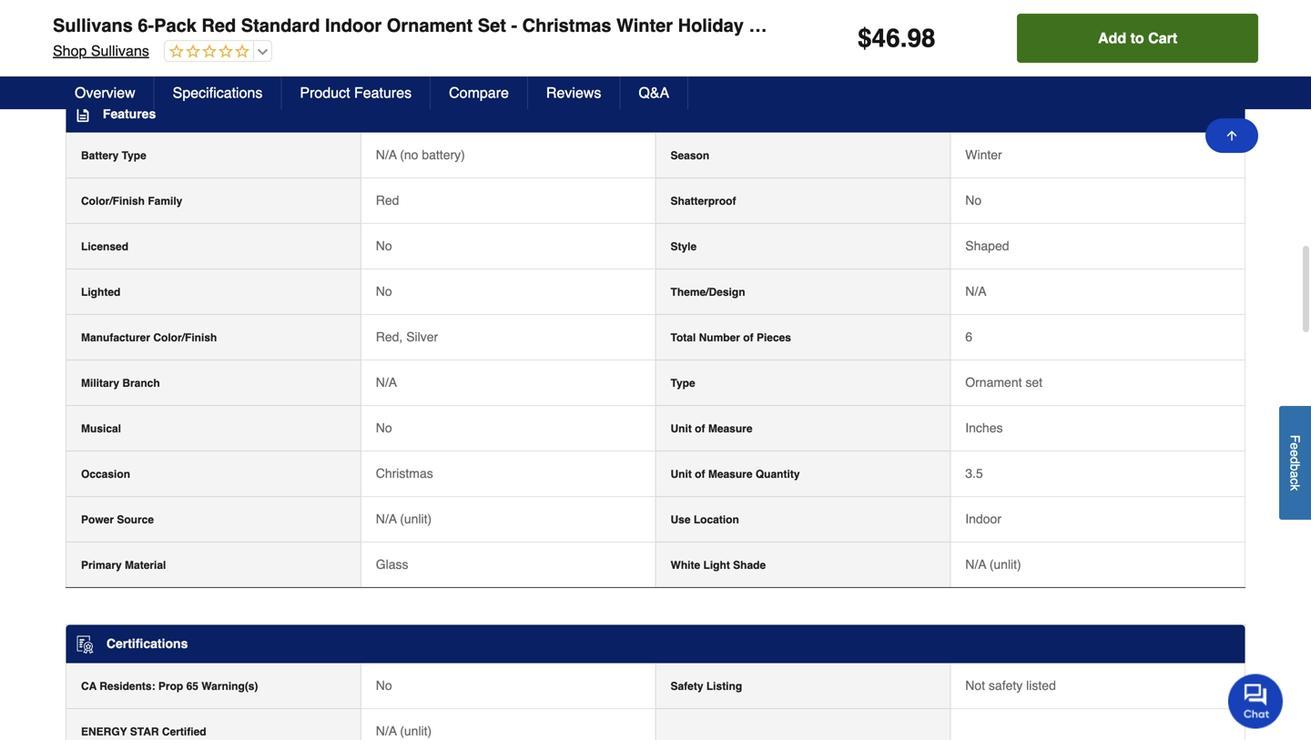 Task type: vqa. For each thing, say whether or not it's contained in the screenshot.


Task type: describe. For each thing, give the bounding box(es) containing it.
1 horizontal spatial winter
[[966, 147, 1003, 162]]

n/a (no battery)
[[376, 147, 465, 162]]

unit of measure quantity
[[671, 468, 800, 481]]

sullivans 6-pack red standard indoor ornament set - christmas winter holiday decoration
[[53, 15, 844, 36]]

0 vertical spatial color/finish
[[81, 195, 145, 207]]

(unlit) for power source
[[400, 512, 432, 526]]

power source
[[81, 514, 154, 526]]

1 horizontal spatial type
[[671, 377, 696, 390]]

manufacturer color/finish
[[81, 331, 217, 344]]

add
[[1099, 30, 1127, 46]]

silver
[[407, 330, 438, 344]]

of for 3.5
[[695, 468, 706, 481]]

.
[[901, 24, 908, 53]]

0 horizontal spatial christmas
[[376, 466, 433, 481]]

energy star certified
[[81, 726, 206, 739]]

branch
[[122, 377, 160, 390]]

pieces
[[757, 331, 792, 344]]

decoration
[[749, 15, 844, 36]]

measure for 3.5
[[709, 468, 753, 481]]

d
[[1289, 457, 1303, 464]]

1 vertical spatial 3.5
[[966, 466, 984, 481]]

not safety listed
[[966, 679, 1057, 693]]

width (inches)
[[671, 29, 746, 42]]

shaped
[[966, 238, 1010, 253]]

battery
[[81, 149, 119, 162]]

of for inches
[[695, 422, 706, 435]]

unit for no
[[671, 422, 692, 435]]

quantity
[[756, 468, 800, 481]]

2 e from the top
[[1289, 450, 1303, 457]]

1 vertical spatial n/a (unlit)
[[966, 557, 1022, 572]]

compare button
[[431, 77, 528, 109]]

no for n/a
[[376, 284, 392, 299]]

65
[[186, 681, 199, 693]]

ca
[[81, 681, 97, 693]]

shop
[[53, 42, 87, 59]]

1 vertical spatial features
[[103, 106, 156, 121]]

width
[[671, 29, 701, 42]]

set
[[1026, 375, 1043, 390]]

specifications
[[173, 84, 263, 101]]

no for shaped
[[376, 238, 392, 253]]

family
[[148, 195, 183, 207]]

chat invite button image
[[1229, 674, 1285, 729]]

1 vertical spatial sullivans
[[91, 42, 149, 59]]

red, silver
[[376, 330, 438, 344]]

no for not safety listed
[[376, 679, 392, 693]]

light
[[704, 559, 730, 572]]

holiday
[[678, 15, 744, 36]]

use
[[671, 514, 691, 526]]

safety
[[671, 681, 704, 693]]

overview
[[75, 84, 135, 101]]

measure for inches
[[709, 422, 753, 435]]

shatterproof
[[671, 195, 737, 207]]

f e e d b a c k button
[[1280, 406, 1312, 520]]

product features button
[[282, 77, 431, 109]]

style
[[671, 240, 697, 253]]

power
[[81, 514, 114, 526]]

theme/design
[[671, 286, 746, 299]]

6
[[966, 330, 973, 344]]

1 vertical spatial (unlit)
[[990, 557, 1022, 572]]

add to cart button
[[1018, 14, 1259, 63]]

reviews
[[547, 84, 602, 101]]

color/finish family
[[81, 195, 183, 207]]

not
[[966, 679, 986, 693]]

height (inches)
[[81, 29, 160, 42]]

star
[[130, 726, 159, 739]]

material
[[125, 559, 166, 572]]

white
[[671, 559, 701, 572]]

warning(s)
[[202, 681, 258, 693]]

occasion
[[81, 468, 130, 481]]

1 vertical spatial color/finish
[[153, 331, 217, 344]]

k
[[1289, 485, 1303, 491]]

white light shade
[[671, 559, 766, 572]]

ornament set
[[966, 375, 1043, 390]]

musical
[[81, 422, 121, 435]]

source
[[117, 514, 154, 526]]

c
[[1289, 478, 1303, 485]]

reviews button
[[528, 77, 621, 109]]

features inside button
[[354, 84, 412, 101]]

season
[[671, 149, 710, 162]]

to
[[1131, 30, 1145, 46]]

product
[[300, 84, 350, 101]]

-
[[512, 15, 518, 36]]

primary
[[81, 559, 122, 572]]



Task type: locate. For each thing, give the bounding box(es) containing it.
prop
[[158, 681, 183, 693]]

q&a button
[[621, 77, 689, 109]]

number
[[699, 331, 741, 344]]

(inches) right width
[[704, 29, 746, 42]]

manufacturer
[[81, 331, 150, 344]]

0 vertical spatial 3.5
[[376, 27, 394, 42]]

lighted
[[81, 286, 121, 299]]

location
[[694, 514, 740, 526]]

0 vertical spatial red
[[202, 15, 236, 36]]

color/finish up branch
[[153, 331, 217, 344]]

0 vertical spatial (unlit)
[[400, 512, 432, 526]]

add to cart
[[1099, 30, 1178, 46]]

(unlit)
[[400, 512, 432, 526], [990, 557, 1022, 572], [400, 724, 432, 739]]

of
[[744, 331, 754, 344], [695, 422, 706, 435], [695, 468, 706, 481]]

measure left quantity
[[709, 468, 753, 481]]

3.5 up the "product features"
[[376, 27, 394, 42]]

military branch
[[81, 377, 160, 390]]

listed
[[1027, 679, 1057, 693]]

1 horizontal spatial indoor
[[966, 512, 1002, 526]]

total number of pieces
[[671, 331, 792, 344]]

n/a
[[376, 147, 397, 162], [966, 284, 987, 299], [376, 375, 397, 390], [376, 512, 397, 526], [966, 557, 987, 572], [376, 724, 397, 739]]

0 vertical spatial unit
[[671, 422, 692, 435]]

(no
[[400, 147, 419, 162]]

red
[[202, 15, 236, 36], [376, 193, 399, 207]]

a
[[1289, 471, 1303, 478]]

e up b
[[1289, 450, 1303, 457]]

(inches) for height (inches)
[[118, 29, 160, 42]]

1 e from the top
[[1289, 443, 1303, 450]]

red up zero stars image
[[202, 15, 236, 36]]

1 horizontal spatial ornament
[[966, 375, 1023, 390]]

b
[[1289, 464, 1303, 471]]

0 horizontal spatial color/finish
[[81, 195, 145, 207]]

$
[[858, 24, 872, 53]]

military
[[81, 377, 119, 390]]

0 vertical spatial n/a (unlit)
[[376, 512, 432, 526]]

battery type
[[81, 149, 147, 162]]

of up "use location"
[[695, 468, 706, 481]]

2 measure from the top
[[709, 468, 753, 481]]

measure
[[709, 422, 753, 435], [709, 468, 753, 481]]

0 vertical spatial measure
[[709, 422, 753, 435]]

1 vertical spatial of
[[695, 422, 706, 435]]

1 horizontal spatial color/finish
[[153, 331, 217, 344]]

of up unit of measure quantity
[[695, 422, 706, 435]]

use location
[[671, 514, 740, 526]]

christmas
[[523, 15, 612, 36], [376, 466, 433, 481]]

2 unit from the top
[[671, 468, 692, 481]]

ornament left set
[[966, 375, 1023, 390]]

of left "pieces"
[[744, 331, 754, 344]]

0 horizontal spatial red
[[202, 15, 236, 36]]

arrow up image
[[1225, 128, 1240, 143]]

measure up unit of measure quantity
[[709, 422, 753, 435]]

safety listing
[[671, 681, 743, 693]]

certifications
[[106, 637, 188, 651]]

1 horizontal spatial features
[[354, 84, 412, 101]]

2 vertical spatial of
[[695, 468, 706, 481]]

n/a (unlit) for power source
[[376, 512, 432, 526]]

overview button
[[56, 77, 155, 109]]

features right product
[[354, 84, 412, 101]]

1 horizontal spatial (inches)
[[704, 29, 746, 42]]

0 vertical spatial christmas
[[523, 15, 612, 36]]

1 unit from the top
[[671, 422, 692, 435]]

1 vertical spatial ornament
[[966, 375, 1023, 390]]

shade
[[734, 559, 766, 572]]

(inches) for width (inches)
[[704, 29, 746, 42]]

features down overview
[[103, 106, 156, 121]]

sullivans down height (inches)
[[91, 42, 149, 59]]

e
[[1289, 443, 1303, 450], [1289, 450, 1303, 457]]

ornament
[[387, 15, 473, 36], [966, 375, 1023, 390]]

unit for christmas
[[671, 468, 692, 481]]

no
[[966, 193, 982, 207], [376, 238, 392, 253], [376, 284, 392, 299], [376, 421, 392, 435], [376, 679, 392, 693]]

(inches)
[[118, 29, 160, 42], [704, 29, 746, 42]]

1 horizontal spatial christmas
[[523, 15, 612, 36]]

1 vertical spatial unit
[[671, 468, 692, 481]]

type down total
[[671, 377, 696, 390]]

2 (inches) from the left
[[704, 29, 746, 42]]

1 vertical spatial measure
[[709, 468, 753, 481]]

battery)
[[422, 147, 465, 162]]

0 horizontal spatial 3.5
[[376, 27, 394, 42]]

2 vertical spatial n/a (unlit)
[[376, 724, 432, 739]]

0 vertical spatial features
[[354, 84, 412, 101]]

type right battery
[[122, 149, 147, 162]]

primary material
[[81, 559, 166, 572]]

0 horizontal spatial winter
[[617, 15, 673, 36]]

standard
[[241, 15, 320, 36]]

unit up use
[[671, 468, 692, 481]]

unit
[[671, 422, 692, 435], [671, 468, 692, 481]]

inches
[[966, 421, 1004, 435]]

0 horizontal spatial (inches)
[[118, 29, 160, 42]]

3.5
[[376, 27, 394, 42], [966, 466, 984, 481]]

f e e d b a c k
[[1289, 435, 1303, 491]]

0 horizontal spatial type
[[122, 149, 147, 162]]

safety
[[989, 679, 1023, 693]]

46
[[872, 24, 901, 53]]

1 vertical spatial type
[[671, 377, 696, 390]]

ca residents: prop 65 warning(s)
[[81, 681, 258, 693]]

glass
[[376, 557, 409, 572]]

sullivans up the "shop sullivans"
[[53, 15, 133, 36]]

color/finish down battery type
[[81, 195, 145, 207]]

1 vertical spatial christmas
[[376, 466, 433, 481]]

0 horizontal spatial features
[[103, 106, 156, 121]]

zero stars image
[[165, 44, 249, 61]]

e up the d
[[1289, 443, 1303, 450]]

1 measure from the top
[[709, 422, 753, 435]]

0 vertical spatial indoor
[[325, 15, 382, 36]]

(unlit) for energy star certified
[[400, 724, 432, 739]]

0 vertical spatial winter
[[617, 15, 673, 36]]

1 vertical spatial winter
[[966, 147, 1003, 162]]

indoor
[[325, 15, 382, 36], [966, 512, 1002, 526]]

2 vertical spatial (unlit)
[[400, 724, 432, 739]]

listing
[[707, 681, 743, 693]]

red down n/a (no battery) on the left of the page
[[376, 193, 399, 207]]

pack
[[154, 15, 197, 36]]

product features
[[300, 84, 412, 101]]

ornament left set on the top left
[[387, 15, 473, 36]]

1 vertical spatial red
[[376, 193, 399, 207]]

licensed
[[81, 240, 128, 253]]

residents:
[[100, 681, 155, 693]]

compare
[[449, 84, 509, 101]]

certified
[[162, 726, 206, 739]]

height
[[81, 29, 115, 42]]

no for inches
[[376, 421, 392, 435]]

f
[[1289, 435, 1303, 443]]

1 vertical spatial indoor
[[966, 512, 1002, 526]]

unit up unit of measure quantity
[[671, 422, 692, 435]]

total
[[671, 331, 696, 344]]

3.5 down inches
[[966, 466, 984, 481]]

98
[[908, 24, 936, 53]]

1 horizontal spatial red
[[376, 193, 399, 207]]

0 vertical spatial of
[[744, 331, 754, 344]]

0 vertical spatial type
[[122, 149, 147, 162]]

cart
[[1149, 30, 1178, 46]]

red,
[[376, 330, 403, 344]]

0 horizontal spatial ornament
[[387, 15, 473, 36]]

notes image
[[76, 108, 90, 122]]

0 horizontal spatial indoor
[[325, 15, 382, 36]]

unit of measure
[[671, 422, 753, 435]]

q&a
[[639, 84, 670, 101]]

specifications button
[[155, 77, 282, 109]]

0 vertical spatial sullivans
[[53, 15, 133, 36]]

(inches) right height
[[118, 29, 160, 42]]

set
[[478, 15, 506, 36]]

shop sullivans
[[53, 42, 149, 59]]

0 vertical spatial ornament
[[387, 15, 473, 36]]

1 (inches) from the left
[[118, 29, 160, 42]]

1 horizontal spatial 3.5
[[966, 466, 984, 481]]

n/a (unlit) for energy star certified
[[376, 724, 432, 739]]



